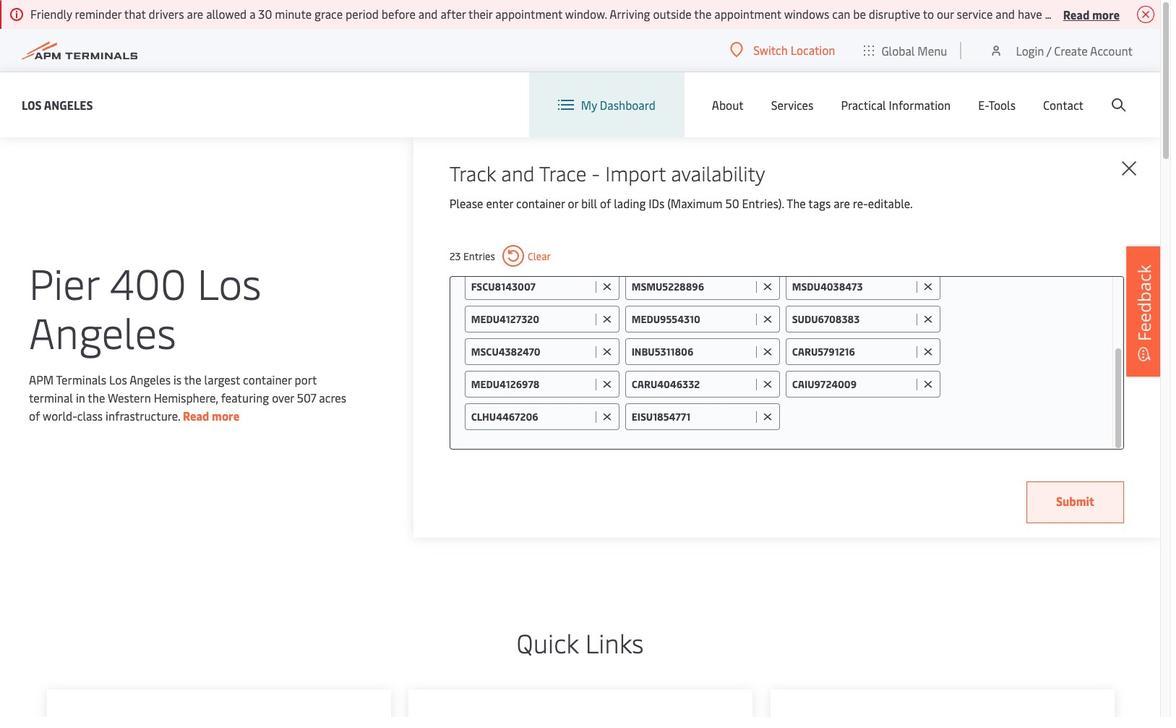 Task type: vqa. For each thing, say whether or not it's contained in the screenshot.
The Keyboard
no



Task type: locate. For each thing, give the bounding box(es) containing it.
account
[[1091, 42, 1133, 58]]

appointment
[[496, 6, 563, 22], [715, 6, 782, 22]]

1 vertical spatial container
[[243, 371, 292, 387]]

acres
[[319, 389, 346, 405]]

los inside pier 400 los angeles
[[197, 253, 262, 311]]

Entered ID text field
[[471, 280, 592, 294], [792, 280, 913, 294], [471, 312, 592, 326], [792, 312, 913, 326], [471, 345, 592, 359], [792, 345, 913, 359], [792, 377, 913, 391]]

0 vertical spatial of
[[600, 195, 611, 211]]

1 appointment from the left
[[496, 6, 563, 22]]

507
[[297, 389, 316, 405]]

0 vertical spatial read more
[[1064, 6, 1120, 22]]

of
[[600, 195, 611, 211], [29, 408, 40, 423]]

0 horizontal spatial more
[[212, 408, 240, 423]]

0 vertical spatial read
[[1064, 6, 1090, 22]]

1 vertical spatial read more
[[183, 408, 240, 423]]

los inside apm terminals los angeles is the largest container port terminal in the western hemisphere, featuring over 507 acres of world-class infrastructure.
[[109, 371, 127, 387]]

1 vertical spatial of
[[29, 408, 40, 423]]

1 vertical spatial are
[[834, 195, 850, 211]]

23 entries
[[450, 249, 495, 263]]

e-tools button
[[979, 72, 1016, 137]]

editable.
[[868, 195, 913, 211]]

the right outside
[[695, 6, 712, 22]]

my dashboard
[[581, 97, 656, 113]]

of right bill
[[600, 195, 611, 211]]

container
[[516, 195, 565, 211], [243, 371, 292, 387]]

are left re-
[[834, 195, 850, 211]]

0 vertical spatial more
[[1093, 6, 1120, 22]]

0 horizontal spatial of
[[29, 408, 40, 423]]

global menu button
[[850, 29, 962, 72]]

tags
[[809, 195, 831, 211]]

1 horizontal spatial appointment
[[715, 6, 782, 22]]

the right in
[[88, 389, 105, 405]]

appointment up switch at the right of page
[[715, 6, 782, 22]]

2 vertical spatial angeles
[[130, 371, 171, 387]]

impacts
[[1092, 6, 1133, 22]]

angeles inside apm terminals los angeles is the largest container port terminal in the western hemisphere, featuring over 507 acres of world-class infrastructure.
[[130, 371, 171, 387]]

on
[[1136, 6, 1149, 22]]

1 vertical spatial angeles
[[29, 303, 176, 360]]

read inside button
[[1064, 6, 1090, 22]]

(maximum
[[668, 195, 723, 211]]

2 horizontal spatial los
[[197, 253, 262, 311]]

1 horizontal spatial container
[[516, 195, 565, 211]]

can
[[833, 6, 851, 22]]

1 vertical spatial more
[[212, 408, 240, 423]]

read more up login / create account
[[1064, 6, 1120, 22]]

0 horizontal spatial read
[[183, 408, 209, 423]]

arriving
[[610, 6, 651, 22]]

my dashboard button
[[558, 72, 656, 137]]

1 horizontal spatial are
[[834, 195, 850, 211]]

are right the drivers
[[187, 6, 203, 22]]

are
[[187, 6, 203, 22], [834, 195, 850, 211]]

Entered ID text field
[[632, 280, 753, 294], [632, 312, 753, 326], [632, 345, 753, 359], [471, 377, 592, 391], [632, 377, 753, 391], [471, 410, 592, 424], [632, 410, 753, 424]]

400
[[110, 253, 187, 311]]

location
[[791, 42, 836, 58]]

1 horizontal spatial and
[[501, 159, 535, 187]]

1 horizontal spatial more
[[1093, 6, 1120, 22]]

enter
[[486, 195, 514, 211]]

2 appointment from the left
[[715, 6, 782, 22]]

0 horizontal spatial and
[[419, 6, 438, 22]]

read down the hemisphere,
[[183, 408, 209, 423]]

or
[[568, 195, 579, 211]]

angeles inside pier 400 los angeles
[[29, 303, 176, 360]]

disruptive
[[869, 6, 921, 22]]

0 horizontal spatial are
[[187, 6, 203, 22]]

of down "terminal" on the bottom of page
[[29, 408, 40, 423]]

1 horizontal spatial of
[[600, 195, 611, 211]]

pier 400 los angeles
[[29, 253, 262, 360]]

feedback button
[[1127, 246, 1163, 377]]

0 horizontal spatial los
[[22, 97, 42, 112]]

outside
[[653, 6, 692, 22]]

is
[[174, 371, 182, 387]]

port
[[295, 371, 317, 387]]

import
[[605, 159, 666, 187]]

read for read more button
[[1064, 6, 1090, 22]]

reminder
[[75, 6, 122, 22]]

and up enter
[[501, 159, 535, 187]]

1 horizontal spatial read
[[1064, 6, 1090, 22]]

switch
[[754, 42, 788, 58]]

appointment right the their
[[496, 6, 563, 22]]

more down featuring in the left bottom of the page
[[212, 408, 240, 423]]

class
[[77, 408, 103, 423]]

and left have
[[996, 6, 1015, 22]]

e-tools
[[979, 97, 1016, 113]]

angeles
[[44, 97, 93, 112], [29, 303, 176, 360], [130, 371, 171, 387]]

global menu
[[882, 42, 948, 58]]

0 horizontal spatial container
[[243, 371, 292, 387]]

negative
[[1045, 6, 1089, 22]]

2 horizontal spatial and
[[996, 6, 1015, 22]]

/
[[1047, 42, 1052, 58]]

terminals
[[56, 371, 106, 387]]

more inside button
[[1093, 6, 1120, 22]]

container inside apm terminals los angeles is the largest container port terminal in the western hemisphere, featuring over 507 acres of world-class infrastructure.
[[243, 371, 292, 387]]

and left after
[[419, 6, 438, 22]]

0 vertical spatial angeles
[[44, 97, 93, 112]]

login / create account
[[1016, 42, 1133, 58]]

quick links
[[517, 625, 644, 660]]

have
[[1018, 6, 1043, 22]]

period
[[346, 6, 379, 22]]

please enter container or bill of lading ids (maximum 50 entries). the tags are re-editable.
[[450, 195, 913, 211]]

1 vertical spatial los
[[197, 253, 262, 311]]

read
[[1064, 6, 1090, 22], [183, 408, 209, 423]]

container left or
[[516, 195, 565, 211]]

availability
[[671, 159, 766, 187]]

friendly reminder that drivers are allowed a 30 minute grace period before and after their appointment window. arriving outside the appointment windows can be disruptive to our service and have negative impacts on driv
[[30, 6, 1172, 22]]

0 vertical spatial container
[[516, 195, 565, 211]]

over
[[272, 389, 294, 405]]

0 horizontal spatial appointment
[[496, 6, 563, 22]]

the right is
[[184, 371, 202, 387]]

0 horizontal spatial read more
[[183, 408, 240, 423]]

1 horizontal spatial the
[[184, 371, 202, 387]]

los
[[22, 97, 42, 112], [197, 253, 262, 311], [109, 371, 127, 387]]

read left impacts
[[1064, 6, 1090, 22]]

more left on
[[1093, 6, 1120, 22]]

read more down the hemisphere,
[[183, 408, 240, 423]]

container up 'over'
[[243, 371, 292, 387]]

and
[[419, 6, 438, 22], [996, 6, 1015, 22], [501, 159, 535, 187]]

0 vertical spatial los
[[22, 97, 42, 112]]

grace
[[315, 6, 343, 22]]

1 horizontal spatial los
[[109, 371, 127, 387]]

submit button
[[1027, 482, 1125, 524]]

the
[[695, 6, 712, 22], [184, 371, 202, 387], [88, 389, 105, 405]]

1 horizontal spatial read more
[[1064, 6, 1120, 22]]

to
[[923, 6, 934, 22]]

2 vertical spatial los
[[109, 371, 127, 387]]

practical information button
[[841, 72, 951, 137]]

of inside apm terminals los angeles is the largest container port terminal in the western hemisphere, featuring over 507 acres of world-class infrastructure.
[[29, 408, 40, 423]]

1 vertical spatial the
[[184, 371, 202, 387]]

1 vertical spatial read
[[183, 408, 209, 423]]

2 horizontal spatial the
[[695, 6, 712, 22]]

angeles for 400
[[29, 303, 176, 360]]

service
[[957, 6, 993, 22]]

track and trace - import availability
[[450, 159, 766, 187]]

driv
[[1152, 6, 1172, 22]]

2 vertical spatial the
[[88, 389, 105, 405]]

about button
[[712, 72, 744, 137]]

track
[[450, 159, 496, 187]]

quick
[[517, 625, 579, 660]]

e-
[[979, 97, 989, 113]]



Task type: describe. For each thing, give the bounding box(es) containing it.
los for pier 400 los angeles
[[197, 253, 262, 311]]

trace
[[539, 159, 587, 187]]

the
[[787, 195, 806, 211]]

30
[[258, 6, 272, 22]]

practical information
[[841, 97, 951, 113]]

be
[[854, 6, 866, 22]]

create
[[1055, 42, 1088, 58]]

read for read more link
[[183, 408, 209, 423]]

about
[[712, 97, 744, 113]]

before
[[382, 6, 416, 22]]

terminal
[[29, 389, 73, 405]]

contact
[[1044, 97, 1084, 113]]

apm terminals los angeles is the largest container port terminal in the western hemisphere, featuring over 507 acres of world-class infrastructure.
[[29, 371, 346, 423]]

pier
[[29, 253, 99, 311]]

entries
[[463, 249, 495, 263]]

los angeles link
[[22, 96, 93, 114]]

submit
[[1057, 493, 1095, 509]]

menu
[[918, 42, 948, 58]]

los for apm terminals los angeles is the largest container port terminal in the western hemisphere, featuring over 507 acres of world-class infrastructure.
[[109, 371, 127, 387]]

switch location
[[754, 42, 836, 58]]

clear
[[528, 249, 551, 263]]

my
[[581, 97, 597, 113]]

more for read more button
[[1093, 6, 1120, 22]]

in
[[76, 389, 85, 405]]

infrastructure.
[[106, 408, 180, 423]]

clear button
[[503, 245, 551, 267]]

los inside los angeles link
[[22, 97, 42, 112]]

drivers
[[149, 6, 184, 22]]

23
[[450, 249, 461, 263]]

services
[[771, 97, 814, 113]]

world-
[[43, 408, 77, 423]]

friendly
[[30, 6, 72, 22]]

Type or paste your IDs here text field
[[786, 404, 1099, 430]]

after
[[441, 6, 466, 22]]

please
[[450, 195, 483, 211]]

windows
[[784, 6, 830, 22]]

los angeles
[[22, 97, 93, 112]]

links
[[586, 625, 644, 660]]

largest
[[204, 371, 240, 387]]

western
[[108, 389, 151, 405]]

featuring
[[221, 389, 269, 405]]

read more for read more button
[[1064, 6, 1120, 22]]

switch location button
[[731, 42, 836, 58]]

practical
[[841, 97, 886, 113]]

login
[[1016, 42, 1045, 58]]

50
[[726, 195, 740, 211]]

services button
[[771, 72, 814, 137]]

read more button
[[1064, 5, 1120, 23]]

re-
[[853, 195, 868, 211]]

read more for read more link
[[183, 408, 240, 423]]

tools
[[989, 97, 1016, 113]]

hemisphere,
[[154, 389, 218, 405]]

0 horizontal spatial the
[[88, 389, 105, 405]]

0 vertical spatial the
[[695, 6, 712, 22]]

read more link
[[183, 408, 240, 423]]

close alert image
[[1138, 6, 1155, 23]]

-
[[592, 159, 600, 187]]

global
[[882, 42, 915, 58]]

contact button
[[1044, 72, 1084, 137]]

dashboard
[[600, 97, 656, 113]]

ids
[[649, 195, 665, 211]]

0 vertical spatial are
[[187, 6, 203, 22]]

window.
[[565, 6, 607, 22]]

their
[[469, 6, 493, 22]]

login / create account link
[[990, 29, 1133, 72]]

our
[[937, 6, 954, 22]]

more for read more link
[[212, 408, 240, 423]]

angeles for terminals
[[130, 371, 171, 387]]

that
[[124, 6, 146, 22]]

allowed
[[206, 6, 247, 22]]

la secondary image
[[58, 368, 312, 585]]

minute
[[275, 6, 312, 22]]

feedback
[[1132, 265, 1156, 341]]



